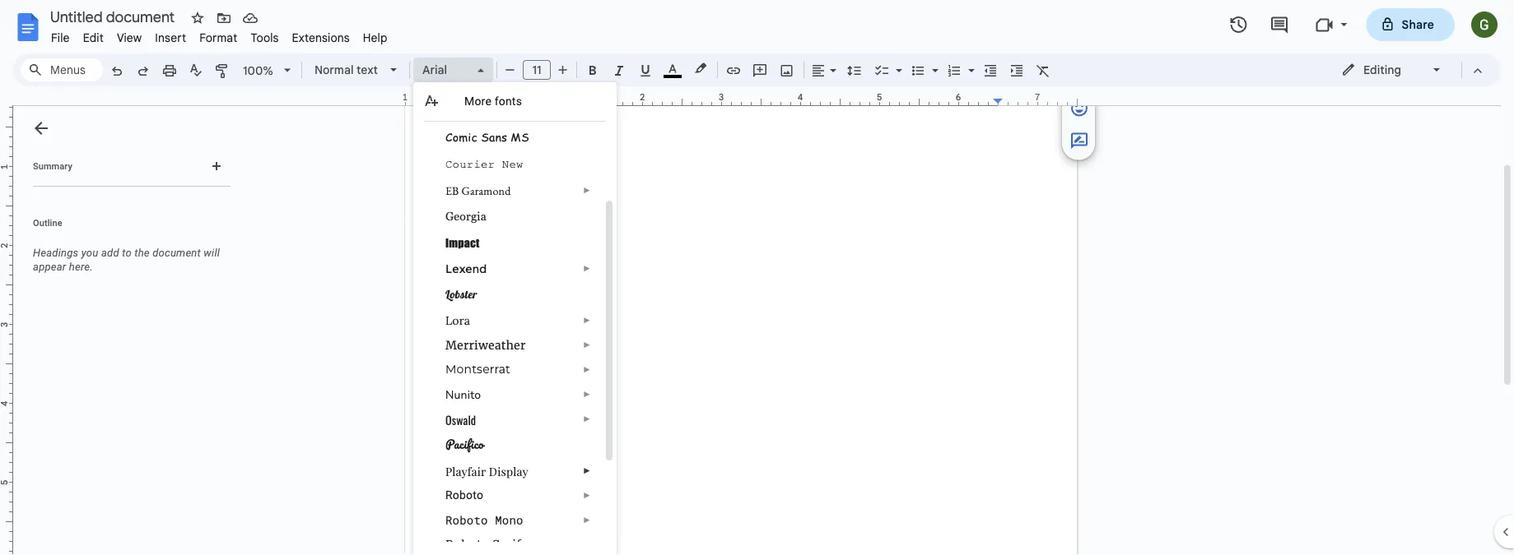 Task type: locate. For each thing, give the bounding box(es) containing it.
summary
[[33, 161, 72, 171]]

numbered list menu image
[[965, 59, 975, 65]]

roboto for roboto mono
[[446, 513, 488, 528]]

►
[[583, 185, 591, 195], [583, 264, 591, 273], [583, 315, 591, 325], [583, 340, 591, 350], [583, 365, 591, 374], [583, 390, 591, 399], [583, 414, 591, 424], [583, 466, 591, 476], [583, 491, 591, 500], [583, 516, 591, 525]]

3 roboto from the top
[[446, 538, 489, 551]]

menu bar containing file
[[44, 21, 394, 49]]

Star checkbox
[[186, 7, 209, 30]]

tools
[[251, 30, 279, 45]]

10 ► from the top
[[583, 516, 591, 525]]

view menu item
[[110, 28, 149, 47]]

insert menu item
[[149, 28, 193, 47]]

roboto serif
[[446, 538, 522, 551]]

view
[[117, 30, 142, 45]]

► for oswald
[[583, 414, 591, 424]]

add
[[101, 247, 119, 259]]

display
[[489, 464, 529, 479]]

menu bar
[[44, 21, 394, 49]]

document
[[153, 247, 201, 259]]

4 ► from the top
[[583, 340, 591, 350]]

sans
[[481, 128, 507, 145]]

2 ► from the top
[[583, 264, 591, 273]]

eb garamond
[[446, 183, 511, 198]]

more
[[465, 94, 492, 108]]

roboto
[[446, 488, 484, 502], [446, 513, 488, 528], [446, 538, 489, 551]]

menu bar banner
[[0, 0, 1515, 556]]

edit
[[83, 30, 104, 45]]

1 vertical spatial roboto
[[446, 513, 488, 528]]

roboto down playfair
[[446, 488, 484, 502]]

tools menu item
[[244, 28, 285, 47]]

► for lexend
[[583, 264, 591, 273]]

1 ► from the top
[[583, 185, 591, 195]]

0 vertical spatial roboto
[[446, 488, 484, 502]]

1 roboto from the top
[[446, 488, 484, 502]]

suggest edits image
[[1070, 131, 1090, 151]]

roboto down roboto mono
[[446, 538, 489, 551]]

arial
[[423, 63, 447, 77]]

fonts
[[495, 94, 522, 108]]

extensions
[[292, 30, 350, 45]]

outline heading
[[13, 217, 237, 240]]

Font size field
[[523, 60, 558, 81]]

8 ► from the top
[[583, 466, 591, 476]]

courier
[[446, 158, 495, 171]]

► for roboto mono
[[583, 516, 591, 525]]

arial option
[[423, 58, 468, 82]]

pacifico menu
[[413, 82, 617, 556]]

comic
[[446, 128, 478, 145]]

Font size text field
[[524, 60, 550, 80]]

will
[[204, 247, 220, 259]]

3 ► from the top
[[583, 315, 591, 325]]

lexend
[[446, 262, 487, 276]]

eb
[[446, 183, 459, 198]]

you
[[81, 247, 98, 259]]

here.
[[69, 261, 93, 273]]

5 ► from the top
[[583, 365, 591, 374]]

text color image
[[664, 58, 682, 78]]

serif
[[493, 538, 522, 551]]

share button
[[1367, 8, 1455, 41]]

mode and view toolbar
[[1329, 54, 1492, 86]]

insert
[[155, 30, 186, 45]]

georgia
[[446, 209, 487, 222]]

2 vertical spatial roboto
[[446, 538, 489, 551]]

roboto up the roboto serif at the left of page
[[446, 513, 488, 528]]

lobster
[[446, 287, 478, 301]]

► for montserrat
[[583, 365, 591, 374]]

2 roboto from the top
[[446, 513, 488, 528]]

7 ► from the top
[[583, 414, 591, 424]]

document outline element
[[13, 106, 237, 556]]

outline
[[33, 218, 62, 228]]

playfair display
[[446, 464, 529, 479]]

more fonts
[[465, 94, 522, 108]]

Zoom field
[[236, 58, 298, 83]]

9 ► from the top
[[583, 491, 591, 500]]

oswald
[[446, 412, 476, 429]]

the
[[134, 247, 150, 259]]

help
[[363, 30, 388, 45]]

6 ► from the top
[[583, 390, 591, 399]]

► for roboto
[[583, 491, 591, 500]]

menu bar inside menu bar banner
[[44, 21, 394, 49]]



Task type: vqa. For each thing, say whether or not it's contained in the screenshot.
SellS
no



Task type: describe. For each thing, give the bounding box(es) containing it.
impact
[[446, 236, 480, 250]]

Rename text field
[[44, 7, 185, 26]]

styles list. normal text selected. option
[[315, 58, 381, 82]]

Menus field
[[21, 58, 103, 82]]

playfair
[[446, 464, 486, 479]]

format
[[199, 30, 238, 45]]

line & paragraph spacing image
[[845, 58, 864, 82]]

► for eb garamond
[[583, 185, 591, 195]]

edit menu item
[[76, 28, 110, 47]]

editing button
[[1330, 58, 1455, 82]]

roboto for roboto serif
[[446, 538, 489, 551]]

insert image image
[[778, 58, 797, 82]]

new
[[502, 158, 524, 171]]

► for merriweather
[[583, 340, 591, 350]]

pacifico
[[446, 434, 484, 455]]

lora
[[446, 313, 471, 328]]

checklist menu image
[[892, 59, 903, 65]]

mono
[[495, 513, 524, 528]]

file
[[51, 30, 70, 45]]

editing
[[1364, 63, 1402, 77]]

left margin image
[[406, 93, 489, 105]]

format menu item
[[193, 28, 244, 47]]

normal
[[315, 63, 354, 77]]

main toolbar
[[102, 0, 1104, 468]]

courier new
[[446, 158, 524, 171]]

text
[[357, 63, 378, 77]]

help menu item
[[356, 28, 394, 47]]

highlight color image
[[692, 58, 710, 78]]

► for playfair display
[[583, 466, 591, 476]]

► for nunito
[[583, 390, 591, 399]]

headings you add to the document will appear here.
[[33, 247, 220, 273]]

summary heading
[[33, 160, 72, 173]]

1
[[403, 92, 408, 103]]

headings
[[33, 247, 79, 259]]

to
[[122, 247, 132, 259]]

normal text
[[315, 63, 378, 77]]

add emoji reaction image
[[1070, 98, 1090, 118]]

roboto mono
[[446, 513, 524, 528]]

nunito
[[446, 387, 481, 403]]

file menu item
[[44, 28, 76, 47]]

appear
[[33, 261, 66, 273]]

comic sans ms
[[446, 128, 529, 145]]

ms
[[511, 128, 529, 145]]

garamond
[[462, 183, 511, 198]]

merriweather
[[446, 338, 526, 353]]

share
[[1402, 17, 1435, 32]]

right margin image
[[994, 93, 1077, 105]]

pacifico application
[[0, 0, 1515, 556]]

► for lora
[[583, 315, 591, 325]]

Zoom text field
[[239, 59, 278, 82]]

extensions menu item
[[285, 28, 356, 47]]

montserrat
[[446, 362, 511, 376]]



